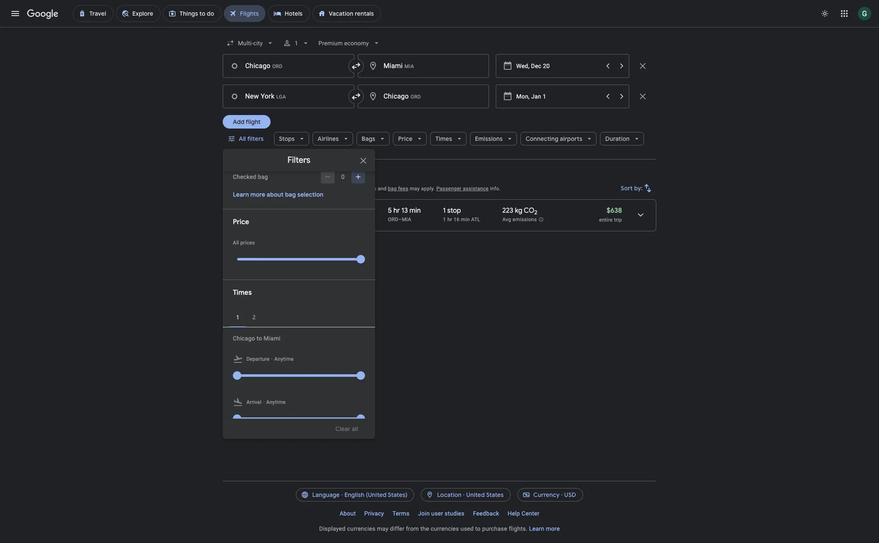 Task type: describe. For each thing, give the bounding box(es) containing it.
join user studies link
[[414, 507, 469, 521]]

1 stop flight. element
[[443, 207, 461, 216]]

studies
[[445, 511, 464, 517]]

layover (1 of 1) is a 1 hr 16 min layover at hartsfield-jackson atlanta international airport in atlanta. element
[[443, 216, 498, 223]]

currency
[[533, 492, 560, 499]]

0 horizontal spatial price
[[233, 218, 249, 227]]

connecting airports button
[[520, 129, 597, 149]]

required
[[258, 186, 277, 192]]

times inside times popup button
[[435, 135, 452, 143]]

swap origin and destination. image for remove flight from new york to chicago on mon, jan 1 image
[[351, 91, 361, 102]]

about
[[340, 511, 356, 517]]

sort
[[621, 185, 633, 192]]

filters
[[288, 155, 310, 166]]

2 currencies from the left
[[431, 526, 459, 533]]

$638 entire trip
[[599, 207, 622, 223]]

filters
[[247, 135, 264, 143]]

charges
[[357, 186, 376, 192]]

prices include required taxes + fees for 1 adult. optional charges and bag fees may apply. passenger assistance
[[223, 186, 489, 192]]

help center
[[508, 511, 539, 517]]

to inside search box
[[257, 335, 262, 342]]

Departure time: 6:41 PM. text field
[[262, 207, 286, 215]]

english
[[344, 492, 364, 499]]

include
[[239, 186, 256, 192]]

passenger assistance button
[[436, 186, 489, 192]]

price button
[[393, 129, 427, 149]]

223
[[502, 207, 513, 215]]

united
[[466, 492, 485, 499]]

12:54 am
[[293, 207, 321, 215]]

all for all flights to miami
[[223, 173, 233, 183]]

connecting
[[526, 135, 558, 143]]

1 vertical spatial may
[[377, 526, 388, 533]]

1 horizontal spatial more
[[546, 526, 560, 533]]

duration
[[605, 135, 630, 143]]

hr inside 5 hr 13 min ord – mia
[[393, 207, 400, 215]]

privacy link
[[360, 507, 388, 521]]

leaves o'hare international airport at 6:41 pm on wednesday, december 20 and arrives at miami international airport at 12:54 am on thursday, december 21. element
[[262, 206, 325, 215]]

avg
[[502, 217, 511, 223]]

feedback link
[[469, 507, 503, 521]]

all flights to miami
[[223, 173, 295, 183]]

638 US dollars text field
[[607, 207, 622, 215]]

min inside 1 stop 1 hr 16 min atl
[[461, 217, 470, 223]]

optional
[[336, 186, 356, 192]]

emissions
[[475, 135, 503, 143]]

1 inside 6:41 pm – 12:54 am + 1
[[323, 206, 325, 212]]

13
[[402, 207, 408, 215]]

prices
[[240, 240, 255, 246]]

emissions button
[[470, 129, 517, 149]]

0
[[341, 174, 345, 180]]

223 kg co 2
[[502, 207, 537, 216]]

help
[[508, 511, 520, 517]]

sort by:
[[621, 185, 643, 192]]

learn inside search box
[[233, 191, 249, 199]]

center
[[522, 511, 539, 517]]

1 currencies from the left
[[347, 526, 375, 533]]

mia
[[402, 217, 411, 223]]

flights.
[[509, 526, 527, 533]]

bags button
[[357, 129, 390, 149]]

all filters button
[[223, 129, 270, 149]]

selection
[[297, 191, 323, 199]]

chicago
[[233, 335, 255, 342]]

sort by: button
[[617, 178, 656, 199]]

– inside 6:41 pm – 12:54 am + 1
[[287, 207, 291, 215]]

2 horizontal spatial bag
[[388, 186, 397, 192]]

0 vertical spatial may
[[410, 186, 420, 192]]

apply.
[[421, 186, 435, 192]]

price inside popup button
[[398, 135, 413, 143]]

displayed
[[319, 526, 346, 533]]

2
[[534, 209, 537, 216]]

privacy
[[364, 511, 384, 517]]

1 horizontal spatial bag
[[285, 191, 296, 199]]

trip
[[614, 217, 622, 223]]

Arrival time: 12:54 AM on  Thursday, December 21. text field
[[293, 206, 325, 215]]

close dialog image
[[358, 156, 368, 166]]

change appearance image
[[815, 3, 835, 24]]

1 inside popup button
[[295, 40, 298, 47]]

about link
[[335, 507, 360, 521]]

terms
[[392, 511, 410, 517]]

united states
[[466, 492, 504, 499]]

0 horizontal spatial times
[[233, 289, 252, 297]]

join
[[418, 511, 430, 517]]

add flight
[[233, 118, 261, 126]]

about
[[267, 191, 284, 199]]

the
[[420, 526, 429, 533]]

all prices
[[233, 240, 255, 246]]

by:
[[634, 185, 643, 192]]

– inside 5 hr 13 min ord – mia
[[398, 217, 402, 223]]

airports
[[560, 135, 582, 143]]

departure text field for remove flight from new york to chicago on mon, jan 1 image
[[516, 85, 600, 108]]

join user studies
[[418, 511, 464, 517]]

usd
[[564, 492, 576, 499]]

1 fees from the left
[[297, 186, 307, 192]]

all for all prices
[[233, 240, 239, 246]]

differ
[[390, 526, 404, 533]]

total duration 5 hr 13 min. element
[[388, 207, 443, 216]]

6:41 pm
[[262, 207, 286, 215]]



Task type: vqa. For each thing, say whether or not it's contained in the screenshot.
 Things to do
no



Task type: locate. For each thing, give the bounding box(es) containing it.
english (united states)
[[344, 492, 407, 499]]

0 horizontal spatial currencies
[[347, 526, 375, 533]]

fees left for
[[297, 186, 307, 192]]

may left apply.
[[410, 186, 420, 192]]

0 vertical spatial all
[[239, 135, 246, 143]]

0 horizontal spatial bag
[[258, 174, 268, 180]]

more down all flights to miami
[[250, 191, 265, 199]]

entire
[[599, 217, 613, 223]]

duration button
[[600, 129, 644, 149]]

5 hr 13 min ord – mia
[[388, 207, 421, 223]]

1 horizontal spatial times
[[435, 135, 452, 143]]

0 horizontal spatial min
[[409, 207, 421, 215]]

0 horizontal spatial more
[[250, 191, 265, 199]]

– down 13
[[398, 217, 402, 223]]

1 horizontal spatial learn
[[529, 526, 544, 533]]

0 horizontal spatial +
[[293, 186, 296, 192]]

miami
[[271, 173, 295, 183], [264, 335, 280, 342]]

stops
[[279, 135, 295, 143]]

min right the 16 at the top of the page
[[461, 217, 470, 223]]

prices
[[223, 186, 238, 192]]

0 horizontal spatial fees
[[297, 186, 307, 192]]

to right used on the bottom of the page
[[475, 526, 481, 533]]

1 vertical spatial more
[[546, 526, 560, 533]]

assistance
[[463, 186, 489, 192]]

from
[[406, 526, 419, 533]]

0 horizontal spatial may
[[377, 526, 388, 533]]

miami up departure
[[264, 335, 280, 342]]

(united
[[366, 492, 387, 499]]

1 vertical spatial times
[[233, 289, 252, 297]]

– right 6:41 pm
[[287, 207, 291, 215]]

purchase
[[482, 526, 507, 533]]

bag right about
[[285, 191, 296, 199]]

0 vertical spatial to
[[261, 173, 269, 183]]

0 vertical spatial hr
[[393, 207, 400, 215]]

miami up taxes
[[271, 173, 295, 183]]

co
[[524, 207, 534, 215]]

0 vertical spatial miami
[[271, 173, 295, 183]]

1 vertical spatial to
[[257, 335, 262, 342]]

2 vertical spatial to
[[475, 526, 481, 533]]

2 fees from the left
[[398, 186, 408, 192]]

0 vertical spatial anytime
[[274, 357, 294, 362]]

1 vertical spatial all
[[223, 173, 233, 183]]

1 horizontal spatial price
[[398, 135, 413, 143]]

anytime for arrival
[[266, 400, 286, 406]]

to up required in the top left of the page
[[261, 173, 269, 183]]

price up all prices
[[233, 218, 249, 227]]

atl
[[471, 217, 480, 223]]

times
[[435, 135, 452, 143], [233, 289, 252, 297]]

bags
[[362, 135, 375, 143]]

swap origin and destination. image for remove flight from chicago to miami on wed, dec 20 'image'
[[351, 61, 361, 71]]

0 vertical spatial more
[[250, 191, 265, 199]]

1 vertical spatial price
[[233, 218, 249, 227]]

all up prices
[[223, 173, 233, 183]]

all for all filters
[[239, 135, 246, 143]]

departure
[[246, 357, 269, 362]]

bag right and
[[388, 186, 397, 192]]

may left differ
[[377, 526, 388, 533]]

currencies down join user studies
[[431, 526, 459, 533]]

more
[[250, 191, 265, 199], [546, 526, 560, 533]]

1 vertical spatial –
[[398, 217, 402, 223]]

more down the currency on the bottom right of page
[[546, 526, 560, 533]]

ord
[[388, 217, 398, 223]]

0 vertical spatial –
[[287, 207, 291, 215]]

remove flight from new york to chicago on mon, jan 1 image
[[638, 91, 648, 102]]

1 horizontal spatial +
[[321, 206, 323, 212]]

0 vertical spatial learn
[[233, 191, 249, 199]]

1 horizontal spatial min
[[461, 217, 470, 223]]

0 vertical spatial swap origin and destination. image
[[351, 61, 361, 71]]

hr inside 1 stop 1 hr 16 min atl
[[447, 217, 452, 223]]

learn
[[233, 191, 249, 199], [529, 526, 544, 533]]

1 horizontal spatial –
[[398, 217, 402, 223]]

stop
[[447, 207, 461, 215]]

swap origin and destination. image
[[351, 61, 361, 71], [351, 91, 361, 102]]

states)
[[388, 492, 407, 499]]

chicago to miami
[[233, 335, 280, 342]]

flights
[[234, 173, 259, 183]]

1 vertical spatial min
[[461, 217, 470, 223]]

fees
[[297, 186, 307, 192], [398, 186, 408, 192]]

currencies
[[347, 526, 375, 533], [431, 526, 459, 533]]

2 swap origin and destination. image from the top
[[351, 91, 361, 102]]

add flight button
[[223, 115, 271, 129]]

min right 13
[[409, 207, 421, 215]]

anytime for departure
[[274, 357, 294, 362]]

+ inside 6:41 pm – 12:54 am + 1
[[321, 206, 323, 212]]

None text field
[[223, 54, 354, 78]]

all filters
[[239, 135, 264, 143]]

avg emissions
[[502, 217, 537, 223]]

and
[[378, 186, 386, 192]]

taxes
[[278, 186, 291, 192]]

0 horizontal spatial learn
[[233, 191, 249, 199]]

used
[[460, 526, 474, 533]]

location
[[437, 492, 462, 499]]

1 vertical spatial hr
[[447, 217, 452, 223]]

to right chicago
[[257, 335, 262, 342]]

2 vertical spatial all
[[233, 240, 239, 246]]

1 horizontal spatial fees
[[398, 186, 408, 192]]

+ right taxes
[[293, 186, 296, 192]]

learn down flights
[[233, 191, 249, 199]]

0 vertical spatial min
[[409, 207, 421, 215]]

terms link
[[388, 507, 414, 521]]

main menu image
[[10, 8, 20, 19]]

add
[[233, 118, 244, 126]]

hr right '5'
[[393, 207, 400, 215]]

adult.
[[321, 186, 335, 192]]

departure text field for remove flight from chicago to miami on wed, dec 20 'image'
[[516, 55, 600, 77]]

None search field
[[223, 33, 656, 440]]

user
[[431, 511, 443, 517]]

remove flight from chicago to miami on wed, dec 20 image
[[638, 61, 648, 71]]

checked bag
[[233, 174, 268, 180]]

1 vertical spatial anytime
[[266, 400, 286, 406]]

times button
[[430, 129, 466, 149]]

bag fees button
[[388, 186, 408, 192]]

learn down the center on the bottom of the page
[[529, 526, 544, 533]]

arrival
[[246, 400, 261, 406]]

16
[[454, 217, 460, 223]]

1 horizontal spatial may
[[410, 186, 420, 192]]

1 swap origin and destination. image from the top
[[351, 61, 361, 71]]

help center link
[[503, 507, 544, 521]]

min inside 5 hr 13 min ord – mia
[[409, 207, 421, 215]]

all left filters
[[239, 135, 246, 143]]

1 vertical spatial +
[[321, 206, 323, 212]]

for
[[309, 186, 315, 192]]

fees right and
[[398, 186, 408, 192]]

Departure text field
[[516, 55, 600, 77], [516, 85, 600, 108]]

0 horizontal spatial hr
[[393, 207, 400, 215]]

1 button
[[280, 33, 314, 53]]

displayed currencies may differ from the currencies used to purchase flights. learn more
[[319, 526, 560, 533]]

0 horizontal spatial –
[[287, 207, 291, 215]]

to
[[261, 173, 269, 183], [257, 335, 262, 342], [475, 526, 481, 533]]

0 vertical spatial +
[[293, 186, 296, 192]]

connecting airports
[[526, 135, 582, 143]]

anytime right arrival
[[266, 400, 286, 406]]

0 vertical spatial price
[[398, 135, 413, 143]]

hr left the 16 at the top of the page
[[447, 217, 452, 223]]

learn more about bag selection link
[[233, 191, 323, 199]]

airlines
[[318, 135, 339, 143]]

may
[[410, 186, 420, 192], [377, 526, 388, 533]]

0 vertical spatial departure text field
[[516, 55, 600, 77]]

flight details. leaves o'hare international airport at 6:41 pm on wednesday, december 20 and arrives at miami international airport at 12:54 am on thursday, december 21. image
[[630, 205, 651, 225]]

miami inside search box
[[264, 335, 280, 342]]

None field
[[223, 36, 278, 51], [315, 36, 384, 51], [223, 36, 278, 51], [315, 36, 384, 51]]

1 vertical spatial swap origin and destination. image
[[351, 91, 361, 102]]

airlines button
[[313, 129, 353, 149]]

checked
[[233, 174, 256, 180]]

bag up required in the top left of the page
[[258, 174, 268, 180]]

all inside button
[[239, 135, 246, 143]]

1 departure text field from the top
[[516, 55, 600, 77]]

6:41 pm – 12:54 am + 1
[[262, 206, 325, 215]]

1 vertical spatial learn
[[529, 526, 544, 533]]

none search field containing filters
[[223, 33, 656, 440]]

1 horizontal spatial currencies
[[431, 526, 459, 533]]

1 horizontal spatial hr
[[447, 217, 452, 223]]

$638
[[607, 207, 622, 215]]

price right bags popup button
[[398, 135, 413, 143]]

emissions
[[513, 217, 537, 223]]

currencies down the privacy link
[[347, 526, 375, 533]]

0 vertical spatial times
[[435, 135, 452, 143]]

learn more link
[[529, 526, 560, 533]]

1 vertical spatial departure text field
[[516, 85, 600, 108]]

anytime right departure
[[274, 357, 294, 362]]

hr
[[393, 207, 400, 215], [447, 217, 452, 223]]

min
[[409, 207, 421, 215], [461, 217, 470, 223]]

language
[[312, 492, 340, 499]]

passenger
[[436, 186, 461, 192]]

–
[[287, 207, 291, 215], [398, 217, 402, 223]]

2 departure text field from the top
[[516, 85, 600, 108]]

1 vertical spatial miami
[[264, 335, 280, 342]]

+ down selection
[[321, 206, 323, 212]]

None text field
[[358, 54, 489, 78], [223, 85, 354, 108], [358, 85, 489, 108], [358, 54, 489, 78], [223, 85, 354, 108], [358, 85, 489, 108]]

1
[[295, 40, 298, 47], [317, 186, 320, 192], [323, 206, 325, 212], [443, 207, 446, 215], [443, 217, 446, 223]]

learn more about bag selection
[[233, 191, 323, 199]]

+
[[293, 186, 296, 192], [321, 206, 323, 212]]

all left prices
[[233, 240, 239, 246]]



